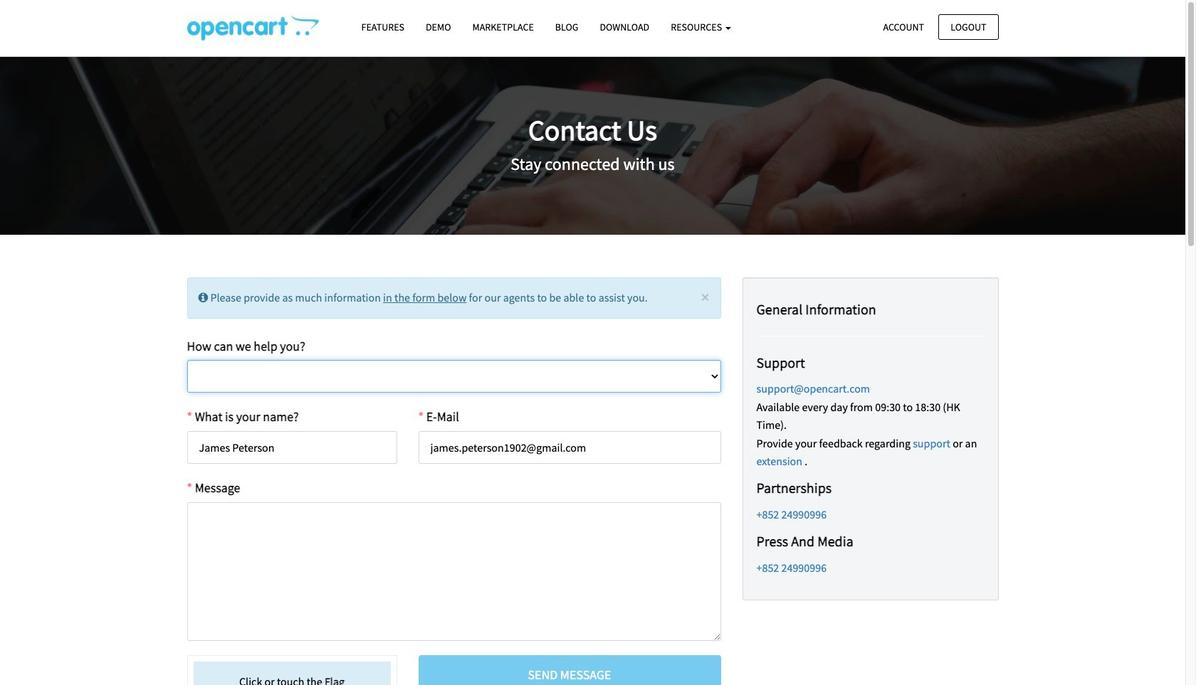 Task type: describe. For each thing, give the bounding box(es) containing it.
Name text field
[[187, 432, 397, 465]]

Email text field
[[418, 432, 721, 465]]

info circle image
[[198, 292, 208, 303]]

opencart - contact image
[[187, 15, 319, 41]]



Task type: vqa. For each thing, say whether or not it's contained in the screenshot.
OpenCart - Contact image
yes



Task type: locate. For each thing, give the bounding box(es) containing it.
None text field
[[187, 503, 721, 642]]



